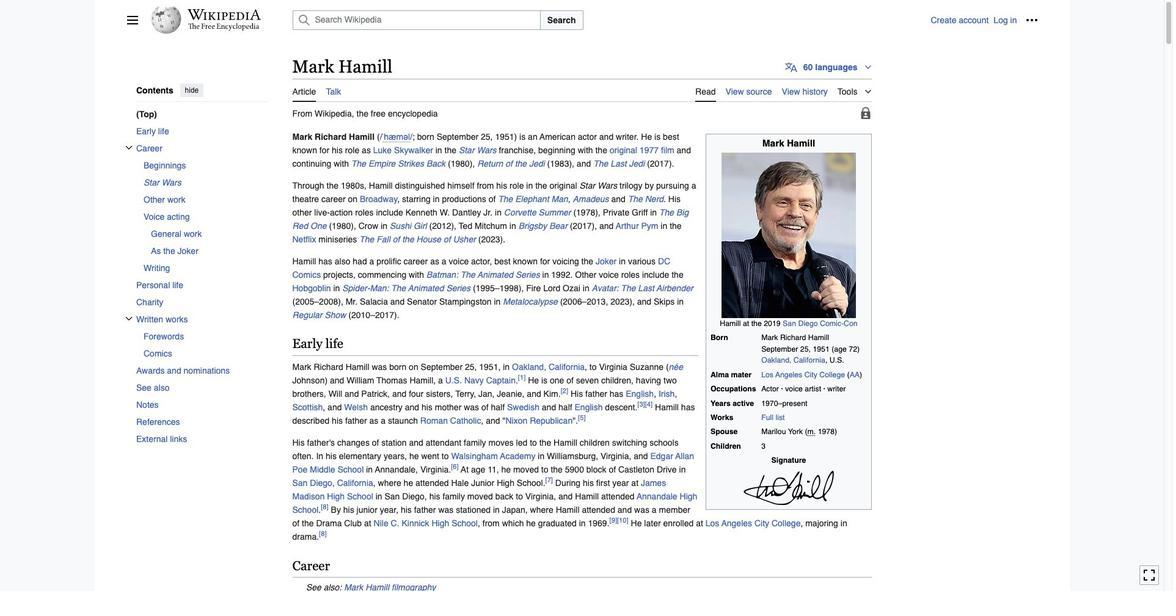 Task type: describe. For each thing, give the bounding box(es) containing it.
page semi-protected image
[[860, 107, 872, 119]]

log in and more options image
[[1026, 14, 1038, 26]]

the free encyclopedia image
[[188, 23, 260, 31]]

fullscreen image
[[1144, 570, 1156, 582]]

1 x small image from the top
[[125, 144, 132, 151]]

Search Wikipedia search field
[[293, 10, 541, 30]]

2 x small image from the top
[[125, 315, 132, 322]]



Task type: vqa. For each thing, say whether or not it's contained in the screenshot.
"." inside . it is continually created and updated, and encyclopedic articles on new events appear within minutes rather than months or years. because anyone can improve wikipedia, it has become more comprehensive than any other encyclopedia. its contributors enhance the quality and quantity of the articles and remove misinformation, errors, and
no



Task type: locate. For each thing, give the bounding box(es) containing it.
None search field
[[278, 10, 931, 30]]

language progressive image
[[786, 61, 798, 73]]

main content
[[288, 55, 1038, 592]]

1 vertical spatial x small image
[[125, 315, 132, 322]]

menu image
[[126, 14, 138, 26]]

x small image
[[125, 144, 132, 151], [125, 315, 132, 322]]

wikipedia image
[[187, 9, 261, 20]]

note
[[293, 582, 872, 592]]

0 vertical spatial x small image
[[125, 144, 132, 151]]

personal tools navigation
[[931, 10, 1042, 30]]



